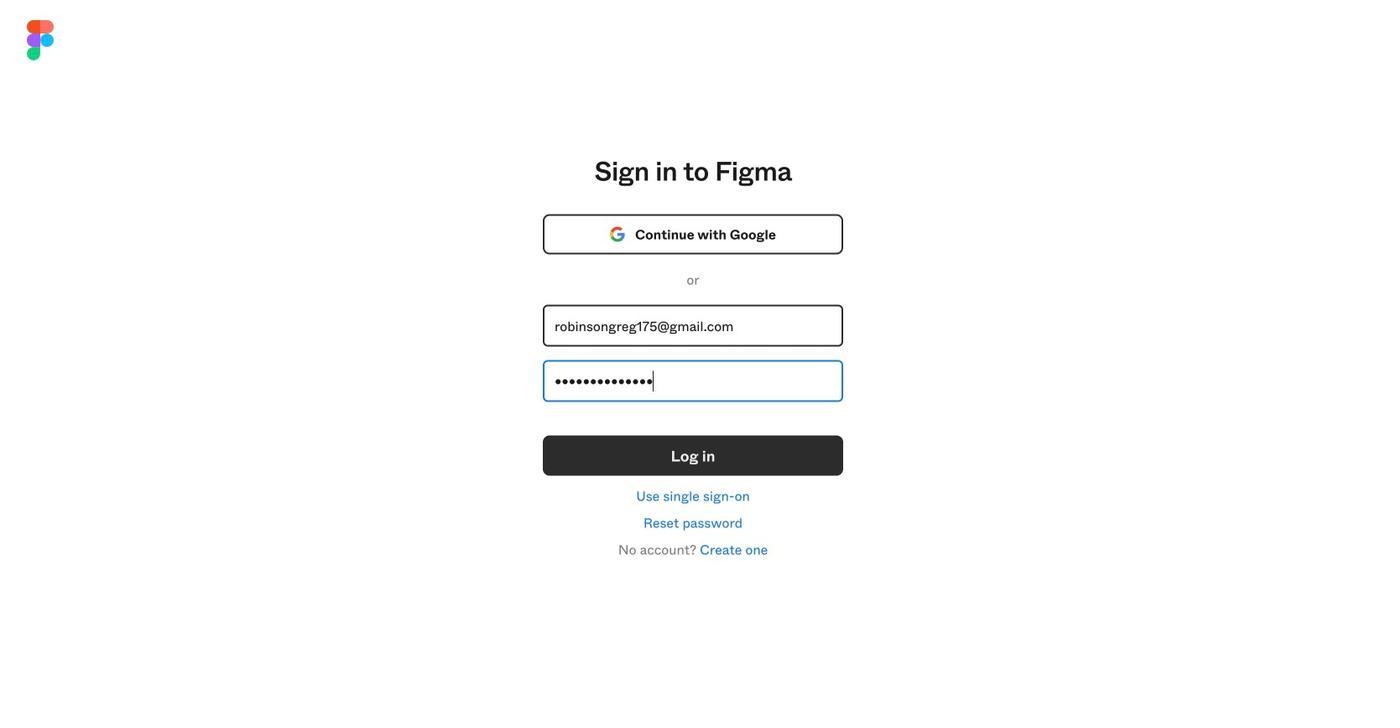 Task type: vqa. For each thing, say whether or not it's contained in the screenshot.
dialog
no



Task type: describe. For each thing, give the bounding box(es) containing it.
Password password field
[[543, 360, 843, 402]]



Task type: locate. For each thing, give the bounding box(es) containing it.
Email text input email field
[[543, 305, 843, 347]]



